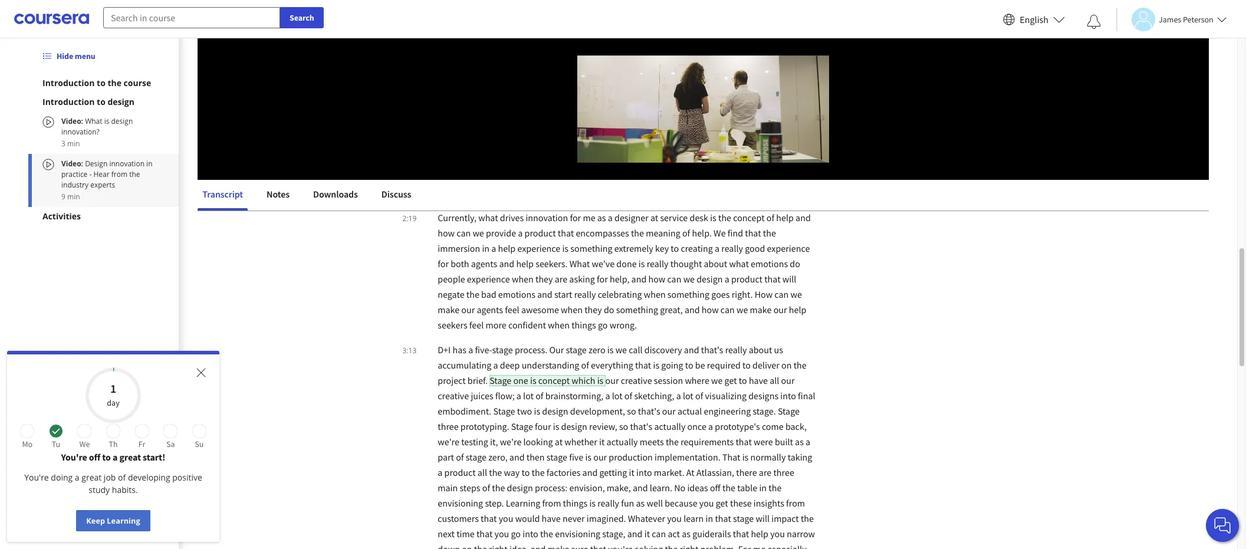 Task type: vqa. For each thing, say whether or not it's contained in the screenshot.
Open And There'S This Constant Line Of Communications.Our Biggest One Is button
yes



Task type: describe. For each thing, give the bounding box(es) containing it.
three inside at atlassian, there are three main steps of
[[774, 467, 795, 478]]

from inside design innovation in practice - hear from the industry experts
[[111, 169, 127, 179]]

the inside when you see the company here doing ship it,
[[693, 110, 706, 122]]

the down zero,
[[489, 467, 502, 478]]

and it's just part of the course.
[[438, 172, 789, 199]]

one.
[[711, 34, 728, 45]]

0 vertical spatial good
[[689, 34, 709, 45]]

i
[[563, 141, 565, 153]]

a left deep
[[493, 359, 498, 371]]

industry
[[61, 180, 89, 190]]

that's inside d+i has a five-stage process. our stage zero is we call discovery and that's really about us accumulating a deep understanding of
[[701, 344, 724, 356]]

and inside and how can we make our help seekers feel more confident when things go wrong.
[[685, 304, 700, 316]]

which inside ship it, which is like a 24- hour hackathon
[[733, 80, 756, 91]]

it inside and it can act as guiderails that help you narrow down on the right idea,
[[645, 528, 650, 540]]

to left be
[[685, 359, 693, 371]]

atlassian,
[[697, 467, 734, 478]]

will inside and how can we design a product that will negate
[[783, 273, 797, 285]]

1 horizontal spatial innovation
[[526, 212, 568, 224]]

see inside when you see the company here doing ship it,
[[677, 110, 691, 122]]

brief.
[[468, 375, 488, 386]]

product inside and how can we design a product that will negate
[[731, 273, 763, 285]]

how up the everyone is going forward, button
[[569, 110, 586, 122]]

habits.
[[112, 484, 138, 496]]

required
[[707, 359, 741, 371]]

ultimately you're trying to bring about a better product to improve on a user's life. button
[[438, 141, 806, 168]]

creating
[[681, 242, 713, 254]]

d+i has a five-stage process. our stage zero is we call discovery and that's really about us accumulating a deep understanding of
[[438, 344, 783, 371]]

to left the bring
[[463, 156, 471, 168]]

any opportunity we see possibilities for improvement, button
[[438, 156, 784, 183]]

open
[[730, 34, 751, 45]]

a product all the way to the factories and getting it into market. button
[[438, 467, 687, 478]]

do inside what emotions do people experience when they are asking for help,
[[790, 258, 800, 270]]

help,
[[610, 273, 630, 285]]

that inside the 'the requirements that were built as a part of stage zero,'
[[736, 436, 752, 448]]

at
[[687, 467, 695, 478]]

0 horizontal spatial it
[[599, 436, 605, 448]]

keep learning
[[86, 516, 140, 526]]

better
[[528, 156, 552, 168]]

for both agents and help seekers. button
[[438, 258, 570, 270]]

0 vertical spatial concept
[[733, 212, 765, 224]]

learn.
[[650, 482, 672, 494]]

developing
[[128, 472, 170, 483]]

bring
[[473, 156, 494, 168]]

at atlassian, there are three main steps of
[[438, 467, 795, 494]]

what emotions do people experience when they are asking for help,
[[438, 258, 800, 285]]

design left process:
[[507, 482, 533, 494]]

24-
[[789, 80, 801, 91]]

our inside and then stage five is our production implementation. that is normally taking a product all the way to the factories and getting it into market.
[[594, 451, 607, 463]]

and it can act as guiderails that help you narrow down on the right idea,
[[438, 528, 815, 549]]

on for narrow
[[462, 543, 472, 549]]

stage for stage three prototyping. stage four is design review,
[[778, 405, 800, 417]]

will inside will impact the next time that you go into the envisioning stage,
[[756, 513, 770, 524]]

stage inside the 'the requirements that were built as a part of stage zero,'
[[466, 451, 487, 463]]

our up back,
[[781, 375, 795, 386]]

coursera image
[[14, 10, 89, 28]]

experts
[[90, 180, 115, 190]]

so that's actually once a prototype's come back, we're testing it,
[[438, 421, 807, 448]]

company up and see how things stick. button
[[569, 95, 605, 107]]

the up this
[[493, 64, 506, 76]]

company up the one.
[[691, 18, 728, 30]]

a inside the 'the requirements that were built as a part of stage zero,'
[[806, 436, 811, 448]]

which is a really, really good one. button
[[599, 34, 730, 45]]

of inside at atlassian, there are three main steps of
[[482, 482, 490, 494]]

1 vertical spatial that's
[[638, 405, 660, 417]]

and how can we design a product that will negate button
[[438, 273, 797, 300]]

9 min
[[61, 192, 80, 202]]

factories
[[547, 467, 581, 478]]

and inside the and driving these projects along that they themselves have come up with.
[[644, 126, 659, 137]]

1
[[110, 381, 116, 396]]

0 vertical spatial things
[[588, 110, 612, 122]]

a inside so that's actually once a prototype's come back, we're testing it,
[[709, 421, 713, 432]]

communicate with people that use our products is always button
[[557, 64, 785, 76]]

stage up deep
[[492, 344, 513, 356]]

do inside how can we make our agents feel awesome when they do something great,
[[604, 304, 614, 316]]

thought
[[670, 258, 702, 270]]

about inside extremely key to creating a really good experience for both agents and help seekers. what we've done is really thought about
[[704, 258, 727, 270]]

time
[[457, 528, 475, 540]]

comes
[[607, 95, 633, 107]]

feel inside how can we make our agents feel awesome when they do something great,
[[505, 304, 520, 316]]

our up the user's
[[652, 141, 665, 153]]

forward,
[[609, 126, 642, 137]]

2:19
[[403, 214, 417, 224]]

flow;
[[495, 390, 515, 402]]

actually inside so that's actually once a prototype's come back, we're testing it,
[[654, 421, 686, 432]]

Search in course text field
[[103, 7, 280, 28]]

we for we
[[79, 439, 90, 450]]

what inside extremely key to creating a really good experience for both agents and help seekers. what we've done is really thought about
[[570, 258, 590, 270]]

company right core
[[764, 18, 801, 30]]

0 vertical spatial what
[[479, 212, 498, 224]]

on inside everything that is going to be required to deliver on the project brief.
[[782, 359, 792, 371]]

lot for visualizing
[[683, 390, 694, 402]]

in inside design innovation in practice - hear from the industry experts
[[146, 159, 153, 169]]

that inside and how can we design a product that will negate
[[765, 273, 781, 285]]

0 horizontal spatial creative
[[438, 390, 469, 402]]

3:13 button
[[399, 343, 420, 358]]

as inside and it can act as guiderails that help you narrow down on the right idea,
[[682, 528, 691, 540]]

our right use on the right top
[[695, 64, 709, 76]]

stage down insights
[[733, 513, 754, 524]]

seekers.
[[536, 258, 568, 270]]

ship it, which is like a 24- hour hackathon button
[[438, 80, 801, 107]]

meaning
[[646, 227, 681, 239]]

is inside the 'we find that the immersion in a help experience is something'
[[562, 242, 569, 254]]

we're for we're going to introduce innovation,
[[558, 172, 579, 183]]

get these insights from customers that you would have never imagined.
[[438, 497, 805, 524]]

atlassian
[[637, 18, 672, 30]]

things inside and how can we make our help seekers feel more confident when things go wrong.
[[572, 319, 596, 331]]

you're for you're doing a great job of developing positive study habits.
[[24, 472, 49, 483]]

you inside will impact the next time that you go into the envisioning stage,
[[495, 528, 509, 540]]

when up "great,"
[[644, 288, 666, 300]]

0 vertical spatial so
[[627, 405, 636, 417]]

1 vertical spatial going
[[581, 172, 603, 183]]

help inside extremely key to creating a really good experience for both agents and help seekers. what we've done is really thought about
[[516, 258, 534, 270]]

1 vertical spatial something
[[668, 288, 710, 300]]

me as a designer at service desk is the concept of button
[[583, 212, 776, 224]]

introduce
[[615, 172, 653, 183]]

the design process: envision, make, and learn. button
[[492, 482, 674, 494]]

that left use on the right top
[[662, 64, 678, 76]]

when
[[637, 110, 659, 122]]

1 horizontal spatial great
[[119, 451, 141, 463]]

search
[[290, 12, 314, 23]]

when inside and how can we make our help seekers feel more confident when things go wrong.
[[548, 319, 570, 331]]

things,
[[438, 110, 465, 122]]

product inside ultimately you're trying to bring about a better product to improve on a user's life.
[[553, 156, 585, 168]]

find
[[728, 227, 743, 239]]

help inside and how can we make our help seekers feel more confident when things go wrong.
[[789, 304, 807, 316]]

to down the think
[[587, 156, 595, 168]]

a up development,
[[606, 390, 610, 402]]

would
[[515, 513, 540, 524]]

2 vertical spatial things
[[563, 497, 588, 509]]

as right me on the top left
[[597, 212, 606, 224]]

the up narrow
[[801, 513, 814, 524]]

9:01
[[282, 174, 299, 185]]

there
[[736, 467, 757, 478]]

as right dna
[[686, 141, 695, 153]]

how inside help and how can we provide a product that encompasses the meaning of help.
[[438, 227, 455, 239]]

d+i
[[438, 344, 451, 356]]

the inside the 'the requirements that were built as a part of stage zero,'
[[666, 436, 679, 448]]

that up guiderails
[[715, 513, 731, 524]]

agents inside extremely key to creating a really good experience for both agents and help seekers. what we've done is really thought about
[[471, 258, 497, 270]]

that down bull;
[[570, 49, 586, 61]]

0 horizontal spatial see
[[554, 110, 567, 122]]

lot for brainstorming,
[[523, 390, 534, 402]]

that inside and it can act as guiderails that help you narrow down on the right idea,
[[733, 528, 749, 540]]

that inside everything that is going to be required to deliver on the project brief.
[[635, 359, 651, 371]]

the down then
[[532, 467, 545, 478]]

themselves
[[438, 141, 483, 153]]

make inside how can we make our agents feel awesome when they do something great,
[[438, 304, 460, 316]]

1 horizontal spatial from
[[542, 497, 561, 509]]

job
[[104, 472, 116, 483]]

close image
[[194, 366, 208, 380]]

along
[[748, 126, 770, 137]]

0 vertical spatial going
[[585, 126, 607, 137]]

a up encompasses
[[608, 212, 613, 224]]

of inside d+i has a five-stage process. our stage zero is we call discovery and that's really about us accumulating a deep understanding of
[[581, 359, 589, 371]]

core
[[745, 18, 762, 30]]

projects
[[714, 126, 746, 137]]

company inside open company no bull.
[[753, 34, 789, 45]]

is inside ship it, which is like a 24- hour hackathon
[[758, 80, 765, 91]]

company inside communicate with each other in the company and the way that we
[[438, 64, 474, 76]]

possibilities
[[438, 172, 485, 183]]

the design process: envision, make, and learn.
[[492, 482, 674, 494]]

and driving these projects along that they themselves have come up with. button
[[438, 126, 807, 153]]

extremely key to creating a really good experience button
[[615, 242, 810, 254]]

is inside stage three prototyping. stage four is design review,
[[553, 421, 559, 432]]

and then stage five is our production implementation. that is normally taking a product all the way to the factories and getting it into market.
[[438, 451, 813, 478]]

design inside dropdown button
[[108, 96, 134, 107]]

agents inside how can we make our agents feel awesome when they do something great,
[[477, 304, 503, 316]]

0 vertical spatial way
[[603, 49, 619, 61]]

course
[[124, 77, 151, 88]]

that inside will impact the next time that you go into the envisioning stage,
[[477, 528, 493, 540]]

have for get these insights from customers that you would have never imagined.
[[542, 513, 561, 524]]

we inside how can we make our agents feel awesome when they do something great,
[[791, 288, 802, 300]]

the up insights
[[769, 482, 782, 494]]

a right flow;
[[517, 390, 521, 402]]

a inside and then stage five is our production implementation. that is normally taking a product all the way to the factories and getting it into market.
[[438, 467, 443, 478]]

we inside communicate with each other in the company and the way that we
[[544, 64, 555, 76]]

0 vertical spatial innovation
[[590, 141, 632, 153]]

experience inside the 'we find that the immersion in a help experience is something'
[[518, 242, 561, 254]]

the up the step.
[[492, 482, 505, 494]]

and it's just part of the course. button
[[438, 172, 789, 199]]

1 vertical spatial concept
[[538, 375, 570, 386]]

ship inside when you see the company here doing ship it,
[[790, 110, 808, 122]]

bad
[[481, 288, 496, 300]]

a inside the 'we find that the immersion in a help experience is something'
[[492, 242, 496, 254]]

the down line
[[529, 95, 542, 107]]

our down "everything"
[[606, 375, 619, 386]]

what inside what emotions do people experience when they are asking for help,
[[729, 258, 749, 270]]

which up brainstorming, on the bottom of page
[[572, 375, 595, 386]]

0 vertical spatial us
[[509, 49, 518, 61]]

be
[[695, 359, 705, 371]]

communicate with each other in the company and the way that we button
[[438, 49, 794, 76]]

a lot of visualizing designs into final embodiment. button
[[438, 390, 816, 417]]

design inside stage three prototyping. stage four is design review,
[[561, 421, 587, 432]]

the down bull;
[[588, 49, 601, 61]]

how inside and how can we design a product that will negate
[[649, 273, 666, 285]]

stage down the two
[[511, 421, 533, 432]]

sure
[[551, 49, 568, 61]]

that's inside so that's actually once a prototype's come back, we're testing it,
[[630, 421, 653, 432]]

product inside and then stage five is our production implementation. that is normally taking a product all the way to the factories and getting it into market.
[[444, 467, 476, 478]]

for inside any opportunity we see possibilities for improvement,
[[487, 172, 498, 183]]

of inside help and how can we provide a product that encompasses the meaning of help.
[[682, 227, 690, 239]]

help inside and it can act as guiderails that help you narrow down on the right idea,
[[751, 528, 769, 540]]

five
[[569, 451, 584, 463]]

visualizing
[[705, 390, 747, 402]]

stage right our at the bottom left
[[566, 344, 587, 356]]

doing inside you're doing a great job of developing positive study habits.
[[51, 472, 73, 483]]

they for that
[[790, 126, 807, 137]]

0 vertical spatial new
[[717, 95, 733, 107]]

product inside help and how can we provide a product that encompasses the meaning of help.
[[525, 227, 556, 239]]

of inside a lot of visualizing designs into final embodiment.
[[695, 390, 703, 402]]

stage for stage two is design development, so that's our actual engineering stage.
[[493, 405, 515, 417]]

we're looking at whether it actually meets
[[500, 436, 666, 448]]

stick.
[[614, 110, 635, 122]]

improvement,
[[500, 172, 556, 183]]

you up act
[[667, 513, 682, 524]]

a left really,
[[633, 34, 637, 45]]

insights
[[754, 497, 785, 509]]

1 horizontal spatial at
[[651, 212, 658, 224]]

these inside get these insights from customers that you would have never imagined.
[[730, 497, 752, 509]]

0 horizontal spatial emotions
[[498, 288, 536, 300]]

testing
[[461, 436, 488, 448]]

you down ideas
[[699, 497, 714, 509]]

we've
[[592, 258, 615, 270]]

something inside the 'we find that the immersion in a help experience is something'
[[571, 242, 613, 254]]

we for we find that the immersion in a help experience is something
[[714, 227, 726, 239]]

it, inside ship it, which is like a 24- hour hackathon
[[723, 80, 731, 91]]

the inside design innovation in practice - hear from the industry experts
[[129, 169, 140, 179]]

whether
[[565, 436, 597, 448]]

menu
[[75, 51, 95, 61]]

can for and it can act as guiderails that help you narrow down on the right idea,
[[652, 528, 666, 540]]

how can we make our agents feel awesome when they do something great, button
[[438, 288, 802, 316]]

session
[[654, 375, 683, 386]]

how can we make our agents feel awesome when they do something great,
[[438, 288, 802, 316]]

doing inside when you see the company here doing ship it,
[[765, 110, 788, 122]]

1 horizontal spatial learning
[[506, 497, 540, 509]]

1 vertical spatial at
[[555, 436, 563, 448]]

for left me on the top left
[[570, 212, 581, 224]]

design inside what is design innovation?
[[111, 116, 133, 126]]

stage.
[[753, 405, 776, 417]]

9 minutes 01 seconds element
[[282, 174, 299, 185]]

about inside ultimately you're trying to bring about a better product to improve on a user's life.
[[496, 156, 519, 168]]

and inside open and there's this constant line of communications.our biggest one is
[[438, 80, 453, 91]]

in inside communicate with each other in the company and the way that we
[[771, 49, 779, 61]]

our left actual
[[662, 405, 676, 417]]

has inside d+i has a five-stage process. our stage zero is we call discovery and that's really about us accumulating a deep understanding of
[[453, 344, 467, 356]]

a down th
[[113, 451, 118, 463]]

and how can we design a product that will negate
[[438, 273, 797, 300]]

the left bad
[[466, 288, 479, 300]]

currently,
[[438, 212, 477, 224]]

opportunity
[[708, 156, 755, 168]]

1 vertical spatial actually
[[607, 436, 638, 448]]

show notifications image
[[1087, 15, 1101, 29]]

off inside no ideas off the table in the envisioning step.
[[710, 482, 721, 494]]

experience inside what emotions do people experience when they are asking for help,
[[467, 273, 510, 285]]

stage inside and then stage five is our production implementation. that is normally taking a product all the way to the factories and getting it into market.
[[547, 451, 568, 463]]

everything that is going to be required to deliver on the project brief.
[[438, 359, 807, 386]]

introduction for introduction to the course
[[42, 77, 95, 88]]

and inside communicate with each other in the company and the way that we
[[476, 64, 491, 76]]

next
[[438, 528, 455, 540]]

we down really,
[[639, 49, 650, 61]]

sketching,
[[634, 390, 675, 402]]



Task type: locate. For each thing, give the bounding box(es) containing it.
into inside will impact the next time that you go into the envisioning stage,
[[523, 528, 538, 540]]

going up session
[[661, 359, 683, 371]]

2 vertical spatial on
[[462, 543, 472, 549]]

design
[[108, 96, 134, 107], [111, 116, 133, 126], [697, 273, 723, 285], [542, 405, 568, 417], [561, 421, 587, 432], [507, 482, 533, 494]]

we down this is about us making sure that the way that we on the top
[[544, 64, 555, 76]]

see up everyone
[[554, 110, 567, 122]]

2 vertical spatial going
[[661, 359, 683, 371]]

which up this
[[465, 34, 489, 45]]

the inside everything that is going to be required to deliver on the project brief.
[[794, 359, 807, 371]]

there's
[[455, 80, 482, 91]]

is inside what is design innovation?
[[104, 116, 109, 126]]

a inside help and how can we provide a product that encompasses the meaning of help.
[[518, 227, 523, 239]]

0 vertical spatial they
[[790, 126, 807, 137]]

full screen image
[[1190, 174, 1205, 186]]

come inside so that's actually once a prototype's come back, we're testing it,
[[762, 421, 784, 432]]

stage two is design development, so that's our actual engineering stage.
[[493, 405, 778, 417]]

you're doing a great job of developing positive study habits.
[[24, 472, 202, 496]]

no ideas off the table in the envisioning step. button
[[438, 482, 782, 509]]

1 vertical spatial so
[[619, 421, 628, 432]]

to inside our creative session where we get to have all our creative juices flow;
[[739, 375, 747, 386]]

service
[[660, 212, 688, 224]]

0 vertical spatial feel
[[505, 304, 520, 316]]

is inside open and there's this constant line of communications.our biggest one is
[[695, 80, 701, 91]]

2 horizontal spatial they
[[790, 126, 807, 137]]

can inside and it can act as guiderails that help you narrow down on the right idea,
[[652, 528, 666, 540]]

design down introduction to design dropdown button
[[111, 116, 133, 126]]

0 vertical spatial creative
[[621, 375, 652, 386]]

0 vertical spatial all
[[770, 375, 780, 386]]

can for and how can we make our help seekers feel more confident when things go wrong.
[[721, 304, 735, 316]]

atlassian as a company has core company values which are open company,  no bull; button
[[438, 18, 801, 45]]

really inside d+i has a five-stage process. our stage zero is we call discovery and that's really about us accumulating a deep understanding of
[[725, 344, 747, 356]]

1 vertical spatial creative
[[438, 390, 469, 402]]

way down atlassian as a company has core company values which are open company,  no bull; button
[[603, 49, 619, 61]]

that up how
[[765, 273, 781, 285]]

1 horizontal spatial you're
[[61, 451, 87, 463]]

one
[[678, 80, 693, 91], [513, 375, 528, 386]]

1 make from the left
[[438, 304, 460, 316]]

1 vertical spatial with
[[613, 64, 631, 76]]

0 horizontal spatial actually
[[607, 436, 638, 448]]

you up right
[[495, 528, 509, 540]]

2 video: from the top
[[61, 159, 85, 169]]

the down process:
[[540, 528, 553, 540]]

to inside extremely key to creating a really good experience for both agents and help seekers. what we've done is really thought about
[[671, 242, 679, 254]]

company down this
[[438, 64, 474, 76]]

0 vertical spatial min
[[67, 139, 80, 149]]

a left 24-
[[782, 80, 787, 91]]

0 vertical spatial come
[[505, 141, 527, 153]]

1 vertical spatial part
[[438, 451, 454, 463]]

/
[[275, 174, 278, 185]]

1 dialog
[[7, 351, 219, 542]]

doing right here
[[765, 110, 788, 122]]

experience
[[518, 242, 561, 254], [767, 242, 810, 254], [467, 273, 510, 285]]

this is about us making sure that the way that we button
[[457, 49, 652, 61]]

go inside will impact the next time that you go into the envisioning stage,
[[511, 528, 521, 540]]

have up the bring
[[485, 141, 504, 153]]

envisioning
[[438, 497, 483, 509], [555, 528, 601, 540]]

we left find
[[714, 227, 726, 239]]

all down deliver
[[770, 375, 780, 386]]

as inside 'atlassian as a company has core company values which are open company,  no bull;'
[[674, 18, 683, 30]]

and
[[476, 64, 491, 76], [438, 80, 453, 91], [760, 95, 775, 107], [467, 110, 482, 122], [537, 110, 552, 122], [644, 126, 659, 137], [702, 172, 717, 183], [796, 212, 811, 224], [499, 258, 515, 270], [632, 273, 647, 285], [537, 288, 553, 300], [685, 304, 700, 316], [684, 344, 699, 356], [510, 451, 525, 463], [583, 467, 598, 478], [633, 482, 648, 494], [628, 528, 643, 540]]

1 horizontal spatial come
[[762, 421, 784, 432]]

0 horizontal spatial at
[[555, 436, 563, 448]]

the up find
[[718, 212, 732, 224]]

the
[[588, 49, 601, 61], [781, 49, 794, 61], [493, 64, 506, 76], [108, 77, 122, 88], [529, 95, 542, 107], [693, 110, 706, 122], [129, 169, 140, 179], [776, 172, 789, 183], [718, 212, 732, 224], [631, 227, 644, 239], [763, 227, 776, 239], [466, 288, 479, 300], [794, 359, 807, 371], [666, 436, 679, 448], [489, 467, 502, 478], [532, 467, 545, 478], [492, 482, 505, 494], [723, 482, 736, 494], [769, 482, 782, 494], [801, 513, 814, 524], [540, 528, 553, 540], [474, 543, 487, 549]]

envisioning inside will impact the next time that you go into the envisioning stage,
[[555, 528, 601, 540]]

lot
[[523, 390, 534, 402], [612, 390, 623, 402], [683, 390, 694, 402]]

where the entire company comes together to generate new ideas,
[[502, 95, 760, 107]]

any
[[691, 156, 706, 168]]

learning right keep
[[107, 516, 140, 526]]

as right fun
[[636, 497, 645, 509]]

great,
[[660, 304, 683, 316]]

it's
[[719, 172, 730, 183]]

are inside what emotions do people experience when they are asking for help,
[[555, 273, 568, 285]]

deliver
[[753, 359, 780, 371]]

the inside and it's just part of the course.
[[776, 172, 789, 183]]

0 vertical spatial it
[[599, 436, 605, 448]]

0 vertical spatial doing
[[765, 110, 788, 122]]

our up seekers
[[462, 304, 475, 316]]

has right d+i
[[453, 344, 467, 356]]

ship it, which is like a 24- hour hackathon
[[438, 80, 801, 107]]

you inside and it can act as guiderails that help you narrow down on the right idea,
[[771, 528, 785, 540]]

the requirements that were built as a part of stage zero, button
[[438, 436, 811, 463]]

people
[[633, 64, 660, 76], [438, 273, 465, 285]]

accumulating a deep understanding of button
[[438, 359, 591, 371]]

they
[[790, 126, 807, 137], [536, 273, 553, 285], [585, 304, 602, 316]]

related lecture content tabs tab list
[[198, 180, 1209, 211]]

people up biggest
[[633, 64, 660, 76]]

to down biggest
[[670, 95, 678, 107]]

what up right.
[[729, 258, 749, 270]]

has inside 'atlassian as a company has core company values which are open company,  no bull;'
[[730, 18, 743, 30]]

1 horizontal spatial what
[[570, 258, 590, 270]]

of
[[553, 80, 561, 91], [767, 172, 775, 183], [767, 212, 775, 224], [682, 227, 690, 239], [581, 359, 589, 371], [536, 390, 544, 402], [625, 390, 632, 402], [695, 390, 703, 402], [456, 451, 464, 463], [118, 472, 126, 483], [482, 482, 490, 494]]

2 no from the left
[[791, 34, 802, 45]]

0 horizontal spatial experience
[[467, 273, 510, 285]]

they down the bad emotions and start really celebrating when something goes right.
[[585, 304, 602, 316]]

2 horizontal spatial see
[[771, 156, 784, 168]]

into inside a lot of visualizing designs into final embodiment.
[[781, 390, 796, 402]]

learning from things is really fun as well because you button
[[506, 497, 716, 509]]

with inside communicate with each other in the company and the way that we
[[708, 49, 726, 61]]

1 horizontal spatial will
[[783, 273, 797, 285]]

learning inside button
[[107, 516, 140, 526]]

0 horizontal spatial one
[[513, 375, 528, 386]]

0 vertical spatial get
[[725, 375, 737, 386]]

with for each
[[708, 49, 726, 61]]

our inside how can we make our agents feel awesome when they do something great,
[[462, 304, 475, 316]]

on up introduce
[[631, 156, 642, 168]]

1 vertical spatial introduction
[[42, 96, 95, 107]]

1 vertical spatial has
[[453, 344, 467, 356]]

0 vertical spatial people
[[633, 64, 660, 76]]

1 vertical spatial us
[[774, 344, 783, 356]]

1 vertical spatial we
[[79, 439, 90, 450]]

new right try
[[497, 110, 513, 122]]

0 vertical spatial has
[[730, 18, 743, 30]]

to inside 1 dialog
[[102, 451, 111, 463]]

all
[[770, 375, 780, 386], [478, 467, 487, 478]]

1 vertical spatial they
[[536, 273, 553, 285]]

no inside 'atlassian as a company has core company values which are open company,  no bull;'
[[567, 34, 578, 45]]

can for and how can we design a product that will negate
[[667, 273, 682, 285]]

imagined.
[[587, 513, 626, 524]]

that up open and there's this constant line of communications.our biggest one is
[[621, 49, 637, 61]]

1 vertical spatial great
[[82, 472, 102, 483]]

2 introduction from the top
[[42, 96, 95, 107]]

2 horizontal spatial from
[[786, 497, 805, 509]]

stage for stage one is concept which is
[[490, 375, 512, 386]]

0 horizontal spatial come
[[505, 141, 527, 153]]

a left the user's
[[643, 156, 648, 168]]

study
[[89, 484, 110, 496]]

1 vertical spatial things
[[572, 319, 596, 331]]

1 horizontal spatial do
[[790, 258, 800, 270]]

so inside so that's actually once a prototype's come back, we're testing it,
[[619, 421, 628, 432]]

new left the ideas,
[[717, 95, 733, 107]]

key
[[655, 242, 669, 254]]

on for to
[[631, 156, 642, 168]]

we inside any opportunity we see possibilities for improvement,
[[757, 156, 769, 168]]

of inside and it's just part of the course.
[[767, 172, 775, 183]]

product up steps
[[444, 467, 476, 478]]

stage one is concept which is
[[490, 375, 606, 386]]

emotions
[[751, 258, 788, 270], [498, 288, 536, 300]]

1 horizontal spatial with
[[708, 49, 726, 61]]

are inside at atlassian, there are three main steps of
[[759, 467, 772, 478]]

a inside and how can we design a product that will negate
[[725, 273, 730, 285]]

notes
[[266, 188, 289, 200]]

0 vertical spatial one
[[678, 80, 693, 91]]

2:19 button
[[399, 211, 420, 226]]

part right just
[[748, 172, 765, 183]]

how down goes
[[702, 304, 719, 316]]

0 horizontal spatial three
[[438, 421, 459, 432]]

that right find
[[745, 227, 761, 239]]

where
[[502, 95, 527, 107], [685, 375, 710, 386]]

1 horizontal spatial envisioning
[[555, 528, 601, 540]]

of inside open and there's this constant line of communications.our biggest one is
[[553, 80, 561, 91]]

try
[[484, 110, 495, 122]]

2 horizontal spatial innovation
[[590, 141, 632, 153]]

sa
[[166, 439, 175, 450]]

discuss
[[381, 188, 411, 200]]

hear
[[93, 169, 109, 179]]

into left final
[[781, 390, 796, 402]]

0 horizontal spatial open
[[505, 34, 525, 45]]

0 vertical spatial what
[[85, 116, 102, 126]]

2 vertical spatial something
[[616, 304, 658, 316]]

help.
[[692, 227, 712, 239]]

see inside any opportunity we see possibilities for improvement,
[[771, 156, 784, 168]]

what
[[479, 212, 498, 224], [729, 258, 749, 270]]

once
[[688, 421, 707, 432]]

0 horizontal spatial where
[[502, 95, 527, 107]]

that inside help and how can we provide a product that encompasses the meaning of help.
[[558, 227, 574, 239]]

1 vertical spatial doing
[[51, 472, 73, 483]]

2 min from the top
[[67, 192, 80, 202]]

meets
[[640, 436, 664, 448]]

company inside when you see the company here doing ship it,
[[708, 110, 744, 122]]

0 horizontal spatial communicate
[[557, 64, 611, 76]]

0 vertical spatial where
[[502, 95, 527, 107]]

0 horizontal spatial off
[[89, 451, 100, 463]]

it inside and then stage five is our production implementation. that is normally taking a product all the way to the factories and getting it into market.
[[629, 467, 635, 478]]

the bad emotions and start really celebrating when something goes right.
[[466, 288, 755, 300]]

of inside the 'the requirements that were built as a part of stage zero,'
[[456, 451, 464, 463]]

0 vertical spatial introduction
[[42, 77, 95, 88]]

0 vertical spatial open
[[505, 34, 525, 45]]

have for and driving these projects along that they themselves have come up with.
[[485, 141, 504, 153]]

the inside the 'we find that the immersion in a help experience is something'
[[763, 227, 776, 239]]

0 horizontal spatial into
[[523, 528, 538, 540]]

envisioning up customers
[[438, 497, 483, 509]]

normally
[[751, 451, 786, 463]]

into down would
[[523, 528, 538, 540]]

you
[[661, 110, 676, 122], [699, 497, 714, 509], [499, 513, 513, 524], [667, 513, 682, 524], [495, 528, 509, 540], [771, 528, 785, 540]]

we inside help and how can we provide a product that encompasses the meaning of help.
[[473, 227, 484, 239]]

1 vertical spatial these
[[730, 497, 752, 509]]

emotions inside what emotions do people experience when they are asking for help,
[[751, 258, 788, 270]]

to up introduction to design dropdown button
[[97, 77, 105, 88]]

it,
[[723, 80, 731, 91], [438, 126, 446, 137]]

to left deliver
[[743, 359, 751, 371]]

make inside and how can we make our help seekers feel more confident when things go wrong.
[[750, 304, 772, 316]]

project
[[438, 375, 466, 386]]

communicate up use on the right top
[[652, 49, 706, 61]]

you're inside you're doing a great job of developing positive study habits.
[[24, 472, 49, 483]]

from right the hear
[[111, 169, 127, 179]]

0 horizontal spatial go
[[511, 528, 521, 540]]

narrow
[[787, 528, 815, 540]]

to inside introduction to the course 'dropdown button'
[[97, 77, 105, 88]]

0 vertical spatial have
[[485, 141, 504, 153]]

design up four
[[542, 405, 568, 417]]

min for 3 min
[[67, 139, 80, 149]]

a right the once
[[709, 421, 713, 432]]

learning up would
[[506, 497, 540, 509]]

us inside d+i has a five-stage process. our stage zero is we call discovery and that's really about us accumulating a deep understanding of
[[774, 344, 783, 356]]

were
[[754, 436, 773, 448]]

prototyping.
[[461, 421, 509, 432]]

of inside you're doing a great job of developing positive study habits.
[[118, 472, 126, 483]]

we're for we're looking at whether it actually meets
[[500, 436, 522, 448]]

mute image
[[225, 174, 240, 186]]

a right creating
[[715, 242, 720, 254]]

about right this
[[484, 49, 507, 61]]

at
[[651, 212, 658, 224], [555, 436, 563, 448]]

video:
[[61, 116, 85, 126], [61, 159, 85, 169]]

concept up find
[[733, 212, 765, 224]]

1 horizontal spatial they
[[585, 304, 602, 316]]

1 vertical spatial it
[[629, 467, 635, 478]]

we inside the 'we find that the immersion in a help experience is something'
[[714, 227, 726, 239]]

because
[[665, 497, 698, 509]]

on inside ultimately you're trying to bring about a better product to improve on a user's life.
[[631, 156, 642, 168]]

0 vertical spatial do
[[790, 258, 800, 270]]

we inside our creative session where we get to have all our creative juices flow;
[[711, 375, 723, 386]]

great
[[119, 451, 141, 463], [82, 472, 102, 483]]

the left the table
[[723, 482, 736, 494]]

2 horizontal spatial are
[[759, 467, 772, 478]]

as up which is a really, really good one.
[[674, 18, 683, 30]]

3:28
[[254, 174, 270, 185]]

up
[[529, 141, 539, 153]]

something inside how can we make our agents feel awesome when they do something great,
[[616, 304, 658, 316]]

they inside the and driving these projects along that they themselves have come up with.
[[790, 126, 807, 137]]

1 horizontal spatial no
[[791, 34, 802, 45]]

people inside what emotions do people experience when they are asking for help,
[[438, 273, 465, 285]]

about down extremely key to creating a really good experience button on the top of page
[[704, 258, 727, 270]]

three inside stage three prototyping. stage four is design review,
[[438, 421, 459, 432]]

have inside our creative session where we get to have all our creative juices flow;
[[749, 375, 768, 386]]

with
[[708, 49, 726, 61], [613, 64, 631, 76]]

final
[[798, 390, 816, 402]]

chat with us image
[[1213, 516, 1232, 535]]

zero
[[589, 344, 606, 356]]

video: up "practice"
[[61, 159, 85, 169]]

innovation up improve
[[590, 141, 632, 153]]

help inside the 'we find that the immersion in a help experience is something'
[[498, 242, 516, 254]]

the inside help and how can we provide a product that encompasses the meaning of help.
[[631, 227, 644, 239]]

video: for design innovation in practice - hear from the industry experts
[[61, 159, 85, 169]]

as inside the 'the requirements that were built as a part of stage zero,'
[[795, 436, 804, 448]]

introduction inside 'dropdown button'
[[42, 77, 95, 88]]

that inside get these insights from customers that you would have never imagined.
[[481, 513, 497, 524]]

1 video: from the top
[[61, 116, 85, 126]]

they for when
[[536, 273, 553, 285]]

confident
[[508, 319, 546, 331]]

9
[[61, 192, 65, 202]]

0 vertical spatial actually
[[654, 421, 686, 432]]

a inside you're doing a great job of developing positive study habits.
[[75, 472, 79, 483]]

stage three prototyping. stage four is design review, button
[[438, 405, 800, 432]]

1 vertical spatial new
[[497, 110, 513, 122]]

come down stage.
[[762, 421, 784, 432]]

right.
[[732, 288, 753, 300]]

what we've done is really thought about button
[[570, 258, 729, 270]]

going
[[585, 126, 607, 137], [581, 172, 603, 183], [661, 359, 683, 371]]

product down the 'i'
[[553, 156, 585, 168]]

activities button
[[42, 211, 164, 222]]

people up negate
[[438, 273, 465, 285]]

0 horizontal spatial they
[[536, 273, 553, 285]]

1 lot from the left
[[523, 390, 534, 402]]

0 vertical spatial video:
[[61, 116, 85, 126]]

0 horizontal spatial people
[[438, 273, 465, 285]]

0 horizontal spatial are
[[490, 34, 503, 45]]

these inside the and driving these projects along that they themselves have come up with.
[[690, 126, 712, 137]]

d+i has a five-stage process. button
[[438, 344, 549, 356]]

you inside when you see the company here doing ship it,
[[661, 110, 676, 122]]

new inside and building things, and try new stuff,
[[497, 110, 513, 122]]

1 horizontal spatial open
[[785, 64, 805, 76]]

1 day
[[107, 381, 120, 408]]

we right how
[[791, 288, 802, 300]]

transcript button
[[198, 180, 247, 208]]

design innovation in practice - hear from the industry experts
[[61, 159, 153, 190]]

a down session
[[676, 390, 681, 402]]

0 horizontal spatial what
[[479, 212, 498, 224]]

see down you're
[[771, 156, 784, 168]]

3 minutes 28 seconds element
[[254, 174, 270, 185]]

0 horizontal spatial make
[[438, 304, 460, 316]]

0 vertical spatial with
[[708, 49, 726, 61]]

search button
[[280, 7, 324, 28]]

open up making
[[505, 34, 525, 45]]

agents
[[471, 258, 497, 270], [477, 304, 503, 316]]

the up always
[[781, 49, 794, 61]]

learning
[[506, 497, 540, 509], [107, 516, 140, 526]]

introduction down hide menu button
[[42, 77, 95, 88]]

1 min from the top
[[67, 139, 80, 149]]

open and there's this constant line of communications.our biggest one is button
[[438, 64, 805, 91]]

1 introduction from the top
[[42, 77, 95, 88]]

1 horizontal spatial has
[[730, 18, 743, 30]]

stage down flow;
[[493, 405, 515, 417]]

stage up back,
[[778, 405, 800, 417]]

you're for you're off to a great start!
[[61, 451, 87, 463]]

communicate for people
[[557, 64, 611, 76]]

1 horizontal spatial these
[[730, 497, 752, 509]]

communicate with each other in the company and the way that we
[[438, 49, 794, 76]]

feel up "confident"
[[505, 304, 520, 316]]

a up goes
[[725, 273, 730, 285]]

1 vertical spatial learning
[[107, 516, 140, 526]]

min right 9
[[67, 192, 80, 202]]

can down goes
[[721, 304, 735, 316]]

from up impact
[[786, 497, 805, 509]]

make
[[438, 304, 460, 316], [750, 304, 772, 316]]

from inside get these insights from customers that you would have never imagined.
[[786, 497, 805, 509]]

have left never
[[542, 513, 561, 524]]

with for people
[[613, 64, 631, 76]]

0 vertical spatial agents
[[471, 258, 497, 270]]

development,
[[570, 405, 625, 417]]

2 vertical spatial they
[[585, 304, 602, 316]]

1 vertical spatial what
[[729, 258, 749, 270]]

way inside and then stage five is our production implementation. that is normally taking a product all the way to the factories and getting it into market.
[[504, 467, 520, 478]]

that up right
[[477, 528, 493, 540]]

provide
[[486, 227, 516, 239]]

impact
[[772, 513, 799, 524]]

can right how
[[775, 288, 789, 300]]

innovation
[[590, 141, 632, 153], [109, 159, 145, 169], [526, 212, 568, 224]]

0 vertical spatial learning
[[506, 497, 540, 509]]

pause image
[[206, 175, 218, 185]]

0 horizontal spatial on
[[462, 543, 472, 549]]

me
[[583, 212, 596, 224]]

0 horizontal spatial ship
[[703, 80, 721, 91]]

are inside 'atlassian as a company has core company values which are open company,  no bull;'
[[490, 34, 503, 45]]

something up wrong.
[[616, 304, 658, 316]]

0 vertical spatial it,
[[723, 80, 731, 91]]

3 lot from the left
[[683, 390, 694, 402]]

what up provide
[[479, 212, 498, 224]]

1 no from the left
[[567, 34, 578, 45]]

currently, what drives innovation for me as a designer at service desk is the concept of
[[438, 212, 776, 224]]

for inside what emotions do people experience when they are asking for help,
[[597, 273, 608, 285]]

introduction for introduction to design
[[42, 96, 95, 107]]

we're down the 'i'
[[558, 172, 579, 183]]

about right the bring
[[496, 156, 519, 168]]

they inside how can we make our agents feel awesome when they do something great,
[[585, 304, 602, 316]]

1 vertical spatial on
[[782, 359, 792, 371]]

a up improvement,
[[521, 156, 526, 168]]

communicate for each
[[652, 49, 706, 61]]

open up 24-
[[785, 64, 805, 76]]

1 horizontal spatial part
[[748, 172, 765, 183]]

four
[[535, 421, 551, 432]]

to inside and then stage five is our production implementation. that is normally taking a product all the way to the factories and getting it into market.
[[522, 467, 530, 478]]

where inside our creative session where we get to have all our creative juices flow;
[[685, 375, 710, 386]]

all inside our creative session where we get to have all our creative juices flow;
[[770, 375, 780, 386]]

1 vertical spatial go
[[511, 528, 521, 540]]

0 horizontal spatial lot
[[523, 390, 534, 402]]

one inside open and there's this constant line of communications.our biggest one is
[[678, 80, 693, 91]]

1 vertical spatial people
[[438, 273, 465, 285]]

which right bull;
[[599, 34, 623, 45]]

2 make from the left
[[750, 304, 772, 316]]

experience up how
[[767, 242, 810, 254]]

a left five-
[[468, 344, 473, 356]]

help inside help and how can we provide a product that encompasses the meaning of help.
[[776, 212, 794, 224]]

feel inside and how can we make our help seekers feel more confident when things go wrong.
[[469, 319, 484, 331]]

0 horizontal spatial it,
[[438, 126, 446, 137]]

2 horizontal spatial experience
[[767, 242, 810, 254]]

3:28 / 9:01
[[254, 174, 299, 185]]

min for 9 min
[[67, 192, 80, 202]]

1 horizontal spatial feel
[[505, 304, 520, 316]]

2 lot from the left
[[612, 390, 623, 402]]

engineering
[[704, 405, 751, 417]]

design up whether on the left bottom of the page
[[561, 421, 587, 432]]

0 horizontal spatial you're
[[24, 472, 49, 483]]

go left wrong.
[[598, 319, 608, 331]]

su
[[195, 439, 204, 450]]

we inside and how can we make our help seekers feel more confident when things go wrong.
[[737, 304, 748, 316]]

part up main in the bottom of the page
[[438, 451, 454, 463]]

feel
[[505, 304, 520, 316], [469, 319, 484, 331]]

you down the step.
[[499, 513, 513, 524]]

all inside and then stage five is our production implementation. that is normally taking a product all the way to the factories and getting it into market.
[[478, 467, 487, 478]]

into inside and then stage five is our production implementation. that is normally taking a product all the way to the factories and getting it into market.
[[637, 467, 652, 478]]

1 vertical spatial where
[[685, 375, 710, 386]]

part inside and it's just part of the course.
[[748, 172, 765, 183]]

is inside everything that is going to be required to deliver on the project brief.
[[653, 359, 660, 371]]

to down improve
[[605, 172, 613, 183]]

video: for what is design innovation?
[[61, 116, 85, 126]]

that down prototype's
[[736, 436, 752, 448]]

into down production
[[637, 467, 652, 478]]

can inside and how can we make our help seekers feel more confident when things go wrong.
[[721, 304, 735, 316]]

that down the step.
[[481, 513, 497, 524]]



